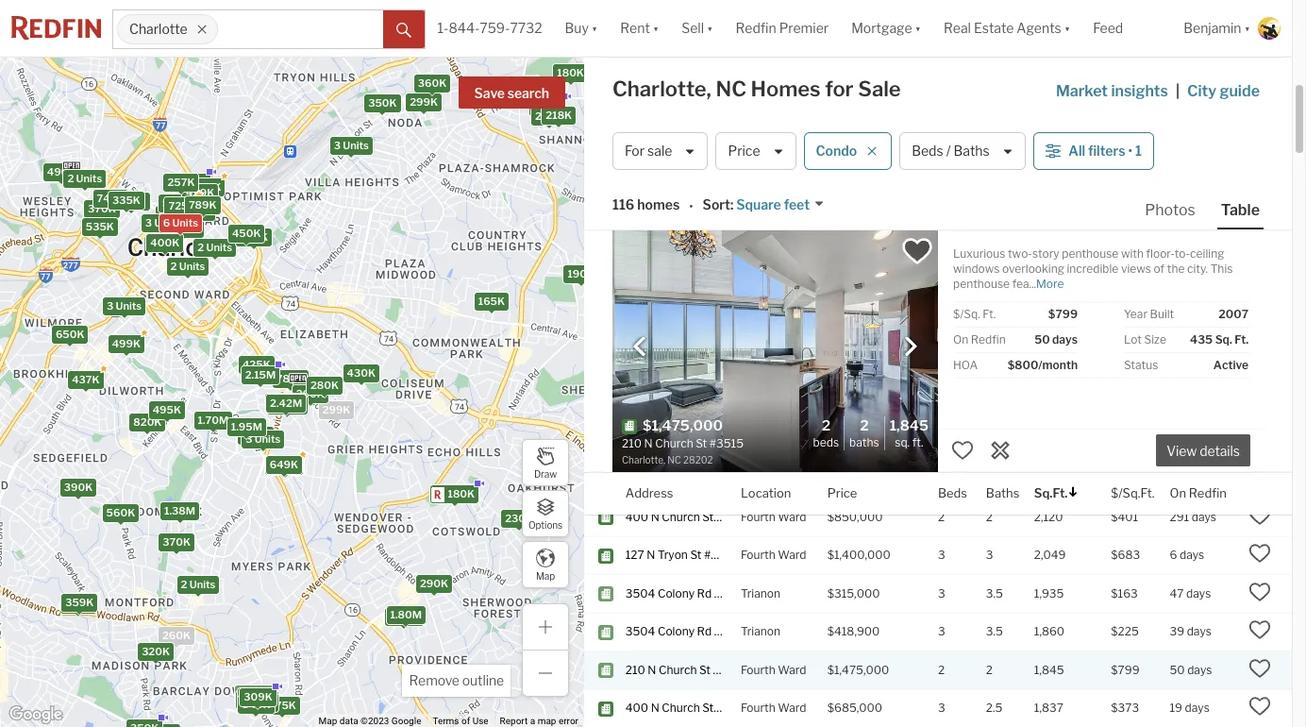 Task type: vqa. For each thing, say whether or not it's contained in the screenshot.
: at right
yes



Task type: locate. For each thing, give the bounding box(es) containing it.
0 horizontal spatial $799
[[1049, 307, 1078, 321]]

rd for 1333 queens rd unit b1
[[699, 280, 713, 294]]

redfin left premier
[[736, 20, 777, 36]]

1 horizontal spatial on
[[1170, 485, 1187, 500]]

0 vertical spatial on
[[954, 332, 969, 347]]

180k
[[557, 66, 584, 79], [448, 487, 475, 500]]

1 horizontal spatial 180k
[[557, 66, 584, 79]]

dr for driftwood
[[712, 433, 724, 447]]

1 vertical spatial 260k
[[162, 629, 190, 642]]

rd for 130 cherokee rd #203 eastover
[[702, 89, 717, 103]]

view details
[[1167, 443, 1241, 459]]

0 vertical spatial dr
[[712, 433, 724, 447]]

1 vertical spatial of
[[462, 716, 470, 726]]

map inside button
[[536, 570, 555, 581]]

1 park from the top
[[777, 13, 801, 27]]

homes
[[751, 76, 821, 101]]

church down 3504 colony rd unit n link
[[659, 663, 697, 677]]

st
[[703, 510, 714, 524], [691, 548, 702, 562], [700, 663, 711, 677], [703, 701, 714, 715]]

ft. down 2007
[[1235, 332, 1249, 347]]

3801
[[626, 433, 654, 447]]

unit for e2
[[716, 166, 737, 180]]

$799 up $373
[[1112, 663, 1140, 677]]

0 vertical spatial redfin
[[736, 20, 777, 36]]

/
[[947, 143, 951, 159]]

rd inside '1701 sterling rd' link
[[697, 51, 711, 65]]

baths down x-out this home image
[[987, 485, 1020, 500]]

230k up the map button at the left of the page
[[505, 512, 533, 525]]

3.5 for 2,184
[[987, 472, 1004, 486]]

2 park from the top
[[777, 51, 801, 65]]

$/sq. ft.
[[954, 307, 996, 321]]

st left #228
[[703, 701, 714, 715]]

260k down 780k
[[296, 387, 324, 400]]

1 horizontal spatial on redfin
[[1170, 485, 1227, 500]]

291
[[1170, 510, 1190, 524]]

2,674
[[1035, 166, 1066, 180]]

180k left options button
[[448, 487, 475, 500]]

park up feet
[[777, 166, 801, 180]]

ft. left 5
[[913, 435, 924, 449]]

2 eastover from the top
[[741, 127, 788, 142]]

favorite this home image for 192 days
[[1249, 351, 1272, 374]]

park up homes at the top
[[777, 13, 801, 27]]

0 vertical spatial on redfin
[[954, 332, 1006, 347]]

price up $850,000
[[828, 485, 858, 500]]

6 inside map "region"
[[163, 216, 170, 229]]

rd inside 842 cherokee rd link
[[704, 242, 718, 256]]

439k
[[186, 185, 214, 198]]

save search button
[[458, 76, 566, 109]]

6 myers from the top
[[741, 357, 774, 371]]

939 westmere ave
[[626, 395, 728, 409]]

320k
[[141, 644, 170, 658]]

redfin up 291 days
[[1190, 485, 1227, 500]]

floor-
[[1147, 246, 1175, 261]]

2 colony from the top
[[658, 624, 695, 639]]

6 days
[[1170, 548, 1205, 562]]

3504 down 127
[[626, 586, 656, 600]]

heading
[[622, 417, 776, 467]]

submit search image
[[397, 22, 412, 38]]

fourth up #228
[[741, 663, 776, 677]]

1 vertical spatial 50
[[1170, 663, 1186, 677]]

2 horizontal spatial ft.
[[1235, 332, 1249, 347]]

st left #711
[[703, 510, 714, 524]]

favorite this home image for 50 days
[[1249, 657, 1272, 680]]

n down 210 n church st #3515 link
[[651, 701, 660, 715]]

2 vertical spatial 130
[[626, 319, 646, 333]]

939
[[626, 395, 648, 409]]

0 horizontal spatial map
[[319, 716, 337, 726]]

0 horizontal spatial price
[[728, 143, 761, 159]]

2 myers park from the top
[[741, 51, 801, 65]]

eastover down b1
[[741, 319, 788, 333]]

7 3.5 from the top
[[987, 472, 1004, 486]]

9 3.5 from the top
[[987, 624, 1004, 639]]

0 horizontal spatial price button
[[716, 132, 797, 170]]

3 3.5 from the top
[[987, 127, 1004, 142]]

beds for beds / baths
[[912, 143, 944, 159]]

309k
[[243, 690, 272, 703]]

windows
[[954, 262, 1000, 276]]

6 park from the top
[[777, 357, 801, 371]]

0 vertical spatial 4
[[939, 13, 946, 27]]

3 units down 350k on the top left of the page
[[334, 138, 369, 151]]

1 colony from the top
[[658, 586, 695, 600]]

1 vertical spatial •
[[690, 198, 694, 214]]

map down the options
[[536, 570, 555, 581]]

beds
[[912, 143, 944, 159], [814, 435, 840, 449], [939, 485, 968, 500]]

1 horizontal spatial penthouse
[[1063, 246, 1119, 261]]

favorite this home image right 19 days
[[1249, 695, 1272, 718]]

colony for 3504 colony rd unit j trianon
[[658, 586, 695, 600]]

3.5 for 2,522
[[987, 280, 1004, 294]]

colony down 3504 colony rd unit j 'link'
[[658, 624, 695, 639]]

favorite this home image right city at the top right of page
[[1249, 83, 1272, 106]]

3 1333 from the top
[[626, 280, 653, 294]]

3 130 from the top
[[626, 319, 646, 333]]

estate
[[974, 20, 1014, 36]]

myers up square
[[741, 166, 774, 180]]

3.5 for 2,674
[[987, 166, 1004, 180]]

unit inside 'link'
[[716, 204, 737, 218]]

0 horizontal spatial 299k
[[322, 403, 350, 416]]

beds left 2 baths at the right bottom of page
[[814, 435, 840, 449]]

4 eastover from the top
[[741, 319, 788, 333]]

0 vertical spatial trianon
[[741, 586, 781, 600]]

colony for 3504 colony rd unit n trianon
[[658, 624, 695, 639]]

rd for 3504 colony rd unit j trianon
[[697, 586, 712, 600]]

1 horizontal spatial 6
[[1170, 548, 1178, 562]]

2 ▾ from the left
[[653, 20, 659, 36]]

6 up 47
[[1170, 548, 1178, 562]]

2 myers from the top
[[741, 51, 774, 65]]

50 days up 2,358
[[1035, 332, 1078, 347]]

5 3.5 from the top
[[987, 280, 1004, 294]]

remove condo image
[[867, 145, 878, 157]]

views
[[1122, 262, 1152, 276]]

2 3.5 from the top
[[987, 51, 1004, 65]]

0 vertical spatial colony
[[658, 586, 695, 600]]

1 130 from the top
[[626, 89, 646, 103]]

fourth down location
[[741, 510, 776, 524]]

3,174
[[1035, 13, 1064, 27]]

260k up 320k
[[162, 629, 190, 642]]

mortgage ▾ button
[[841, 0, 933, 57]]

340k up 649k
[[241, 428, 270, 441]]

trianon down j on the bottom right of the page
[[741, 624, 781, 639]]

1 horizontal spatial •
[[1129, 143, 1133, 159]]

2 vertical spatial church
[[662, 701, 700, 715]]

2 vertical spatial 1333
[[626, 280, 653, 294]]

299k down 280k
[[322, 403, 350, 416]]

westbrook
[[654, 472, 713, 486]]

3.5 left 1,935
[[987, 586, 1004, 600]]

sq. for 1,845
[[895, 435, 910, 449]]

table
[[1222, 201, 1261, 219]]

1 horizontal spatial 50
[[1170, 663, 1186, 677]]

cherokee down '1701 sterling rd' link
[[649, 89, 700, 103]]

unit left j on the bottom right of the page
[[715, 586, 736, 600]]

4 myers from the top
[[741, 204, 774, 218]]

▾ for buy ▾
[[592, 20, 598, 36]]

1 vertical spatial 130
[[626, 127, 646, 142]]

2 1333 from the top
[[626, 204, 653, 218]]

1 fourth from the top
[[741, 510, 776, 524]]

baths up the $749,000
[[850, 435, 880, 449]]

park down redfin premier
[[777, 51, 801, 65]]

days for $225
[[1188, 624, 1212, 639]]

ft. for 435
[[1235, 332, 1249, 347]]

rd for 1170 queens rd
[[697, 357, 711, 371]]

130 up for
[[626, 127, 646, 142]]

lot size
[[1125, 332, 1167, 347]]

redfin down $/sq. ft.
[[971, 332, 1006, 347]]

225k
[[535, 109, 562, 122]]

size
[[1145, 332, 1167, 347]]

ward for 400 n church st #228 fourth ward
[[778, 701, 807, 715]]

price down #204
[[728, 143, 761, 159]]

6 ▾ from the left
[[1245, 20, 1251, 36]]

on up the 291
[[1170, 485, 1187, 500]]

1 1333 from the top
[[626, 166, 653, 180]]

8 3.5 from the top
[[987, 586, 1004, 600]]

6 favorite this home image from the top
[[1249, 695, 1272, 718]]

0 horizontal spatial on
[[954, 332, 969, 347]]

on redfin button
[[1170, 472, 1227, 514]]

3.5 for 2,414
[[987, 319, 1004, 333]]

6 units
[[163, 216, 198, 229]]

842 cherokee rd
[[626, 242, 718, 256]]

2,120
[[1035, 510, 1064, 524]]

0 vertical spatial 1,845
[[890, 417, 929, 434]]

6 myers park from the top
[[741, 357, 801, 371]]

rd inside 614 queens rd link
[[692, 13, 706, 27]]

5 favorite this home image from the top
[[1249, 581, 1272, 603]]

0 vertical spatial 130
[[626, 89, 646, 103]]

1 horizontal spatial driftwood
[[741, 433, 795, 447]]

1 eastover from the top
[[741, 89, 788, 103]]

939 westmere ave link
[[626, 395, 728, 411]]

0 vertical spatial 180k
[[557, 66, 584, 79]]

1 vertical spatial on redfin
[[1170, 485, 1227, 500]]

1333 inside 'link'
[[626, 204, 653, 218]]

0 horizontal spatial 180k
[[448, 487, 475, 500]]

1 vertical spatial 299k
[[322, 403, 350, 416]]

myers park for 1170 queens rd
[[741, 357, 801, 371]]

favorite button image
[[902, 235, 934, 267]]

1 horizontal spatial redfin
[[971, 332, 1006, 347]]

2 vertical spatial redfin
[[1190, 485, 1227, 500]]

more
[[1037, 277, 1065, 291]]

3504 for 3504 colony rd unit n
[[626, 624, 656, 639]]

favorite this home image down 435 sq. ft.
[[1249, 351, 1272, 374]]

ward right #228
[[778, 701, 807, 715]]

days for $163
[[1187, 586, 1212, 600]]

fourth right #603
[[741, 548, 776, 562]]

1 vertical spatial colony
[[658, 624, 695, 639]]

0 horizontal spatial ft.
[[913, 435, 924, 449]]

$475
[[1112, 51, 1140, 65]]

myers park for 1333 queens rd unit b1
[[741, 280, 801, 294]]

5 myers from the top
[[741, 280, 774, 294]]

1 horizontal spatial price
[[828, 485, 858, 500]]

buy ▾
[[565, 20, 598, 36]]

st left #3515
[[700, 663, 711, 677]]

$475,000
[[828, 433, 882, 447]]

favorite this home image for 165 days
[[1249, 198, 1272, 221]]

6 3.5 from the top
[[987, 319, 1004, 333]]

homes
[[638, 197, 680, 213]]

queens for 1333 queens rd unit b1
[[655, 280, 696, 294]]

1 vertical spatial church
[[659, 663, 697, 677]]

use
[[473, 716, 489, 726]]

n down j on the bottom right of the page
[[739, 624, 747, 639]]

beds inside 'button'
[[912, 143, 944, 159]]

myers for 614 queens rd
[[741, 13, 774, 27]]

myers up "skybox"
[[741, 357, 774, 371]]

4 favorite this home image from the top
[[1249, 466, 1272, 489]]

2 3504 from the top
[[626, 624, 656, 639]]

n right 127
[[647, 548, 656, 562]]

2 400 from the top
[[626, 701, 649, 715]]

0 vertical spatial map
[[536, 570, 555, 581]]

1 horizontal spatial ft.
[[983, 307, 996, 321]]

redfin
[[736, 20, 777, 36], [971, 332, 1006, 347], [1190, 485, 1227, 500]]

2 130 from the top
[[626, 127, 646, 142]]

1 vertical spatial 400
[[626, 701, 649, 715]]

3.5 for 3,174
[[987, 13, 1004, 27]]

0 horizontal spatial 370k
[[87, 201, 115, 215]]

#203
[[720, 89, 748, 103]]

fea...
[[1013, 277, 1037, 291]]

$677
[[1112, 13, 1140, 27]]

ward for 210 n church st #3515 fourth ward
[[778, 663, 807, 677]]

1 3.5 from the top
[[987, 13, 1004, 27]]

▾
[[592, 20, 598, 36], [653, 20, 659, 36], [707, 20, 713, 36], [915, 20, 922, 36], [1065, 20, 1071, 36], [1245, 20, 1251, 36]]

1 vertical spatial sq.
[[895, 435, 910, 449]]

map left 'data'
[[319, 716, 337, 726]]

3801 driftwood dr
[[626, 433, 724, 447]]

0 vertical spatial church
[[662, 510, 700, 524]]

myers up #104
[[741, 280, 774, 294]]

2 driftwood from the left
[[741, 433, 795, 447]]

details
[[1200, 443, 1241, 459]]

4 fourth from the top
[[741, 701, 776, 715]]

2,522
[[1035, 280, 1065, 294]]

trianon for 3504 colony rd unit n
[[741, 624, 781, 639]]

0 vertical spatial 400
[[626, 510, 649, 524]]

unit up #3515
[[715, 624, 736, 639]]

0 horizontal spatial redfin
[[736, 20, 777, 36]]

ward for 127 n tryon st #603 fourth ward
[[778, 548, 807, 562]]

3 units up 649k
[[245, 432, 280, 445]]

n for 210 n church st #3515
[[648, 663, 657, 677]]

0 horizontal spatial driftwood
[[656, 433, 709, 447]]

x-out this home image
[[990, 439, 1012, 462]]

1-
[[438, 20, 449, 36]]

1 vertical spatial 3504
[[626, 624, 656, 639]]

1 vertical spatial 180k
[[448, 487, 475, 500]]

2 vertical spatial beds
[[939, 485, 968, 500]]

130 down the 1701
[[626, 89, 646, 103]]

$850,000
[[828, 510, 883, 524]]

baths
[[954, 143, 990, 159], [850, 435, 880, 449], [987, 485, 1020, 500]]

cherokee up sale
[[649, 127, 700, 142]]

n for 400 n church st #711
[[651, 510, 660, 524]]

st for #228
[[703, 701, 714, 715]]

0 horizontal spatial 50
[[1035, 332, 1051, 347]]

favorite this home image for 39 days
[[1249, 619, 1272, 641]]

address button
[[626, 472, 674, 514]]

15 days
[[1170, 433, 1210, 447]]

3 myers park from the top
[[741, 166, 801, 180]]

rd inside 1333 queens rd unit b1 link
[[699, 280, 713, 294]]

dr left third
[[716, 472, 728, 486]]

1 myers from the top
[[741, 13, 774, 27]]

charlotte
[[129, 21, 187, 37]]

redfin premier
[[736, 20, 829, 36]]

4 ▾ from the left
[[915, 20, 922, 36]]

1 400 from the top
[[626, 510, 649, 524]]

square
[[737, 197, 782, 213]]

None search field
[[218, 10, 383, 48]]

1 vertical spatial ft.
[[1235, 332, 1249, 347]]

1701 sterling rd link
[[626, 51, 724, 66]]

1 vertical spatial 1,845
[[1035, 663, 1065, 677]]

of
[[1154, 262, 1165, 276], [462, 716, 470, 726]]

$2,420,000
[[828, 89, 892, 103]]

on redfin down $/sq. ft.
[[954, 332, 1006, 347]]

photos button
[[1142, 200, 1218, 228]]

230k
[[442, 485, 471, 499], [505, 512, 533, 525]]

0 horizontal spatial 6
[[163, 216, 170, 229]]

2 units
[[67, 171, 102, 185], [177, 204, 211, 217], [165, 221, 199, 234], [197, 240, 232, 254], [170, 259, 205, 272], [180, 578, 215, 591], [239, 687, 273, 700], [239, 693, 274, 706]]

of down floor-
[[1154, 262, 1165, 276]]

baths right /
[[954, 143, 990, 159]]

0 horizontal spatial •
[[690, 198, 694, 214]]

4 right 5
[[987, 433, 994, 447]]

3504 up 210
[[626, 624, 656, 639]]

0 vertical spatial 3504
[[626, 586, 656, 600]]

1 trianon from the top
[[741, 586, 781, 600]]

5 park from the top
[[777, 280, 801, 294]]

50 up $800/month
[[1035, 332, 1051, 347]]

1333 for 1333 queens rd unit e2
[[626, 166, 653, 180]]

1 horizontal spatial 299k
[[409, 95, 438, 108]]

4 for $1,375,000
[[939, 51, 946, 65]]

n for 400 n church st #228
[[651, 701, 660, 715]]

of left use
[[462, 716, 470, 726]]

260k
[[296, 387, 324, 400], [162, 629, 190, 642]]

76 days
[[1170, 13, 1212, 27]]

0 vertical spatial 50
[[1035, 332, 1051, 347]]

2 inside 2 baths
[[860, 417, 869, 434]]

$418,900
[[828, 624, 880, 639]]

cherokee up the 1170 queens rd
[[649, 319, 700, 333]]

beds left /
[[912, 143, 944, 159]]

myers park for 1333 queens rd unit b2
[[741, 204, 801, 218]]

rd for 1333 queens rd unit e2
[[699, 166, 713, 180]]

2 fourth from the top
[[741, 548, 776, 562]]

myers for 1333 queens rd unit b1
[[741, 280, 774, 294]]

• inside button
[[1129, 143, 1133, 159]]

4 3.5 from the top
[[987, 166, 1004, 180]]

1333 for 1333 queens rd unit b2
[[626, 204, 653, 218]]

eastover down b2
[[741, 242, 788, 256]]

agents
[[1017, 20, 1062, 36]]

130 cherokee rd #204 link
[[626, 127, 748, 143]]

1170
[[626, 357, 651, 371]]

3 favorite this home image from the top
[[1249, 351, 1272, 374]]

baths inside 'button'
[[954, 143, 990, 159]]

queens for 1333 queens rd unit e2
[[655, 166, 696, 180]]

0 vertical spatial 1333
[[626, 166, 653, 180]]

▾ for rent ▾
[[653, 20, 659, 36]]

3.5 for 1,860
[[987, 624, 1004, 639]]

sale
[[648, 143, 673, 159]]

400 down 210
[[626, 701, 649, 715]]

1 vertical spatial trianon
[[741, 624, 781, 639]]

3.5 down estate
[[987, 51, 1004, 65]]

rd inside 1333 queens rd unit e2 link
[[699, 166, 713, 180]]

4 myers park from the top
[[741, 204, 801, 218]]

3 units up "400k"
[[145, 215, 180, 229]]

terms of use link
[[433, 716, 489, 726]]

6 up "400k"
[[163, 216, 170, 229]]

buy ▾ button
[[554, 0, 609, 57]]

1 vertical spatial 340k
[[241, 428, 270, 441]]

130 up previous button image
[[626, 319, 646, 333]]

terms of use
[[433, 716, 489, 726]]

1 favorite this home image from the top
[[1249, 45, 1272, 68]]

days for $827
[[1192, 357, 1217, 371]]

0 horizontal spatial penthouse
[[954, 277, 1010, 291]]

1 horizontal spatial price button
[[828, 472, 858, 514]]

ft.
[[983, 307, 996, 321], [1235, 332, 1249, 347], [913, 435, 924, 449]]

myers right the :
[[741, 204, 774, 218]]

1 horizontal spatial 1,845
[[1035, 663, 1065, 677]]

1 myers park from the top
[[741, 13, 801, 27]]

favorite this home image for 291 days
[[1249, 504, 1272, 527]]

3 units up '499k' on the left top
[[106, 298, 141, 312]]

0 vertical spatial 260k
[[296, 387, 324, 400]]

rd inside 1333 queens rd unit b2 'link'
[[699, 204, 713, 218]]

church down 210 n church st #3515 link
[[662, 701, 700, 715]]

0 horizontal spatial on redfin
[[954, 332, 1006, 347]]

• left sort
[[690, 198, 694, 214]]

dr down ave
[[712, 433, 724, 447]]

2 trianon from the top
[[741, 624, 781, 639]]

0 vertical spatial sq.
[[1216, 332, 1233, 347]]

1 3504 from the top
[[626, 586, 656, 600]]

1 horizontal spatial 340k
[[241, 428, 270, 441]]

53
[[1170, 472, 1185, 486]]

• for 116 homes •
[[690, 198, 694, 214]]

0 horizontal spatial of
[[462, 716, 470, 726]]

rd inside 1170 queens rd link
[[697, 357, 711, 371]]

#3515
[[713, 663, 748, 677]]

mortgage ▾
[[852, 20, 922, 36]]

westmere
[[650, 395, 706, 409]]

ward for 400 n church st #711 fourth ward
[[778, 510, 807, 524]]

condo button
[[804, 132, 892, 170]]

eastover up #204
[[741, 89, 788, 103]]

buy ▾ button
[[565, 0, 598, 57]]

2.20m
[[269, 397, 302, 410]]

driftwood acres $475,000
[[741, 433, 882, 447]]

1 vertical spatial map
[[319, 716, 337, 726]]

3.5 down x-out this home image
[[987, 472, 1004, 486]]

favorite this home image
[[1249, 45, 1272, 68], [1249, 83, 1272, 106], [1249, 351, 1272, 374], [1249, 466, 1272, 489], [1249, 581, 1272, 603], [1249, 695, 1272, 718]]

on up hoa
[[954, 332, 969, 347]]

unit left b1
[[716, 280, 737, 294]]

0 vertical spatial •
[[1129, 143, 1133, 159]]

sq. inside "1,845 sq. ft."
[[895, 435, 910, 449]]

price button up square
[[716, 132, 797, 170]]

colony down 127 n tryon st #603 link
[[658, 586, 695, 600]]

0 vertical spatial 230k
[[442, 485, 471, 499]]

church
[[662, 510, 700, 524], [659, 663, 697, 677], [662, 701, 700, 715]]

days for $677
[[1187, 13, 1212, 27]]

$163
[[1112, 586, 1139, 600]]

park for $1,950,000
[[777, 357, 801, 371]]

1 vertical spatial baths
[[850, 435, 880, 449]]

location button
[[741, 472, 792, 514]]

user photo image
[[1259, 17, 1281, 40]]

2 vertical spatial 4
[[987, 433, 994, 447]]

2 inside 2 beds
[[822, 417, 831, 434]]

2.5
[[987, 701, 1003, 715]]

1 ▾ from the left
[[592, 20, 598, 36]]

1 horizontal spatial sq.
[[1216, 332, 1233, 347]]

400 down address
[[626, 510, 649, 524]]

driftwood inside 3801 driftwood dr link
[[656, 433, 709, 447]]

3504 colony rd unit j trianon
[[626, 586, 781, 600]]

penthouse down 'windows'
[[954, 277, 1010, 291]]

400 for 400 n church st #711
[[626, 510, 649, 524]]

myers left premier
[[741, 13, 774, 27]]

1 vertical spatial 6
[[1170, 548, 1178, 562]]

favorite this home image
[[1249, 7, 1272, 30], [1249, 198, 1272, 221], [1249, 313, 1272, 336], [1249, 428, 1272, 450], [952, 439, 974, 462], [1249, 504, 1272, 527], [1249, 542, 1272, 565], [1249, 619, 1272, 641], [1249, 657, 1272, 680]]

cherokee right 842
[[650, 242, 701, 256]]

ft. inside "1,845 sq. ft."
[[913, 435, 924, 449]]

real estate agents ▾ link
[[944, 0, 1071, 57]]

165k
[[478, 294, 505, 308]]

queens inside 'link'
[[655, 204, 696, 218]]

2 vertical spatial ft.
[[913, 435, 924, 449]]

st left #603
[[691, 548, 702, 562]]

favorite this home image for 47 days
[[1249, 581, 1272, 603]]

1,845 for 1,845 sq. ft.
[[890, 417, 929, 434]]

1 driftwood from the left
[[656, 433, 709, 447]]

0 vertical spatial 6
[[163, 216, 170, 229]]

church for #228
[[662, 701, 700, 715]]

• inside 116 homes •
[[690, 198, 694, 214]]

beds / baths button
[[900, 132, 1027, 170]]

1 vertical spatial on
[[1170, 485, 1187, 500]]

3.5 left 1,860
[[987, 624, 1004, 639]]

3.5 down beds / baths
[[987, 166, 1004, 180]]

sq. right 2 baths at the right bottom of page
[[895, 435, 910, 449]]

0 vertical spatial 340k
[[178, 176, 206, 189]]

1 vertical spatial dr
[[716, 472, 728, 486]]

price button down $475,000 on the right bottom
[[828, 472, 858, 514]]

3 ▾ from the left
[[707, 20, 713, 36]]

mortgage ▾ button
[[852, 0, 922, 57]]

3.5 down 'windows'
[[987, 280, 1004, 294]]

3 park from the top
[[777, 166, 801, 180]]

$225
[[1112, 624, 1140, 639]]

370k up the 535k on the left top of page
[[87, 201, 115, 215]]

1 vertical spatial 4
[[939, 51, 946, 65]]

5 myers park from the top
[[741, 280, 801, 294]]

penthouse up incredible
[[1063, 246, 1119, 261]]

435 sq. ft.
[[1191, 332, 1249, 347]]

map
[[536, 570, 555, 581], [319, 716, 337, 726]]

3 myers from the top
[[741, 166, 774, 180]]

0 vertical spatial baths
[[954, 143, 990, 159]]

st for #603
[[691, 548, 702, 562]]

1 vertical spatial 50 days
[[1170, 663, 1213, 677]]

rent ▾ button
[[609, 0, 671, 57]]

days for $909
[[1186, 319, 1211, 333]]

driftwood down 939 westmere ave link
[[656, 433, 709, 447]]

park up "skybox"
[[777, 357, 801, 371]]

favorite this home image right the 47 days
[[1249, 581, 1272, 603]]

favorite this home image right on redfin button
[[1249, 466, 1272, 489]]

3 fourth from the top
[[741, 663, 776, 677]]

n down address
[[651, 510, 660, 524]]

0 vertical spatial of
[[1154, 262, 1165, 276]]



Task type: describe. For each thing, give the bounding box(es) containing it.
$/sq.
[[954, 307, 981, 321]]

myers park for 614 queens rd
[[741, 13, 801, 27]]

rd for 1701 sterling rd
[[697, 51, 711, 65]]

church for #711
[[662, 510, 700, 524]]

sort :
[[703, 197, 734, 213]]

previous button image
[[631, 337, 650, 356]]

210 n church st #3515 fourth ward
[[626, 663, 807, 677]]

205k
[[533, 101, 561, 114]]

210
[[626, 663, 646, 677]]

rd for 130 cherokee rd #104 eastover
[[702, 319, 717, 333]]

2,565
[[1035, 242, 1066, 256]]

844-
[[449, 20, 480, 36]]

1 vertical spatial penthouse
[[954, 277, 1010, 291]]

sale
[[859, 76, 901, 101]]

$401
[[1112, 510, 1139, 524]]

dr for westbrook
[[716, 472, 728, 486]]

save
[[475, 85, 505, 101]]

27
[[1170, 319, 1184, 333]]

third ward
[[741, 472, 800, 486]]

240k
[[193, 180, 221, 193]]

for
[[625, 143, 645, 159]]

5 ▾ from the left
[[1065, 20, 1071, 36]]

|
[[1176, 82, 1180, 100]]

130 for 130 cherokee rd #203
[[626, 89, 646, 103]]

400 n church st #711 fourth ward
[[626, 510, 807, 524]]

0 vertical spatial 370k
[[87, 201, 115, 215]]

4 for $2,150,000
[[939, 13, 946, 27]]

450k
[[232, 226, 261, 239]]

remove charlotte image
[[197, 24, 208, 35]]

photos
[[1146, 201, 1196, 219]]

▾ for mortgage ▾
[[915, 20, 922, 36]]

beds / baths
[[912, 143, 990, 159]]

google image
[[5, 703, 67, 727]]

725k
[[168, 199, 195, 212]]

trianon for 3504 colony rd unit j
[[741, 586, 781, 600]]

cherokee for 130 cherokee rd #204 eastover
[[649, 127, 700, 142]]

n for 127 n tryon st #603
[[647, 548, 656, 562]]

475k
[[268, 698, 296, 711]]

0 vertical spatial price button
[[716, 132, 797, 170]]

1,935
[[1035, 586, 1065, 600]]

0 horizontal spatial 230k
[[442, 485, 471, 499]]

photo of 210 n church st #3515, charlotte, nc 28202 image
[[613, 230, 939, 472]]

1.95m
[[231, 420, 262, 433]]

favorite this home image for 34 days
[[1249, 45, 1272, 68]]

6 for 6 units
[[163, 216, 170, 229]]

0 horizontal spatial 260k
[[162, 629, 190, 642]]

1 vertical spatial price button
[[828, 472, 858, 514]]

all filters • 1
[[1069, 143, 1143, 159]]

unit for b2
[[716, 204, 737, 218]]

$685,000
[[828, 701, 883, 715]]

myers park for 1701 sterling rd
[[741, 51, 801, 65]]

days for $373
[[1186, 701, 1210, 715]]

next button image
[[902, 337, 921, 356]]

park for $2,150,000
[[777, 13, 801, 27]]

1333 queens rd unit b2 link
[[626, 204, 755, 219]]

e2
[[740, 166, 754, 180]]

report
[[500, 716, 528, 726]]

359k
[[65, 596, 93, 609]]

130 for 130 cherokee rd #204
[[626, 127, 646, 142]]

165 days
[[1170, 204, 1218, 218]]

rd for 130 cherokee rd #204 eastover
[[702, 127, 717, 142]]

1 vertical spatial 230k
[[505, 512, 533, 525]]

this
[[1211, 262, 1234, 276]]

499k
[[112, 336, 140, 350]]

ward right "a"
[[771, 472, 800, 486]]

2 favorite this home image from the top
[[1249, 83, 1272, 106]]

data
[[340, 716, 358, 726]]

1 vertical spatial price
[[828, 485, 858, 500]]

1-844-759-7732
[[438, 20, 543, 36]]

unit for b1
[[716, 280, 737, 294]]

fourth for 400 n church st #228
[[741, 701, 776, 715]]

favorite this home image for 76 days
[[1249, 7, 1272, 30]]

#603
[[704, 548, 734, 562]]

3504 for 3504 colony rd unit j
[[626, 586, 656, 600]]

▾ for sell ▾
[[707, 20, 713, 36]]

1 horizontal spatial 260k
[[296, 387, 324, 400]]

a
[[755, 472, 763, 486]]

google
[[392, 716, 422, 726]]

rd for 842 cherokee rd
[[704, 242, 718, 256]]

myers for 1333 queens rd unit e2
[[741, 166, 774, 180]]

$373
[[1112, 701, 1140, 715]]

days for $683
[[1180, 548, 1205, 562]]

1 horizontal spatial $799
[[1112, 663, 1140, 677]]

favorite this home image for 6 days
[[1249, 542, 1272, 565]]

error
[[559, 716, 579, 726]]

favorite this home image for 27 days
[[1249, 313, 1272, 336]]

fourth for 400 n church st #711
[[741, 510, 776, 524]]

614
[[626, 13, 646, 27]]

0 vertical spatial ft.
[[983, 307, 996, 321]]

313k
[[248, 696, 274, 709]]

645k
[[270, 458, 299, 471]]

fourth for 127 n tryon st #603
[[741, 548, 776, 562]]

more link
[[1037, 277, 1065, 291]]

2 vertical spatial baths
[[987, 485, 1020, 500]]

0 vertical spatial 299k
[[409, 95, 438, 108]]

park for $1,395,000
[[777, 166, 801, 180]]

cherokee for 130 cherokee rd #104 eastover
[[649, 319, 700, 333]]

2 baths
[[850, 417, 880, 449]]

1333 for 1333 queens rd unit b1
[[626, 280, 653, 294]]

$2,195,000
[[828, 319, 890, 333]]

favorite this home image for 53 days
[[1249, 466, 1272, 489]]

rd for 614 queens rd
[[692, 13, 706, 27]]

rent
[[621, 20, 650, 36]]

600k
[[176, 203, 205, 216]]

130 cherokee rd #203 eastover
[[626, 89, 788, 103]]

649k
[[269, 457, 298, 470]]

192 days
[[1170, 357, 1217, 371]]

church for #3515
[[659, 663, 697, 677]]

#228
[[717, 701, 745, 715]]

favorite button checkbox
[[902, 235, 934, 267]]

days for $468
[[1185, 242, 1210, 256]]

real estate agents ▾
[[944, 20, 1071, 36]]

ft. for 1,845
[[913, 435, 924, 449]]

3.5 for 2,896
[[987, 51, 1004, 65]]

st for #711
[[703, 510, 714, 524]]

beds for beds 'button'
[[939, 485, 968, 500]]

19
[[1170, 701, 1183, 715]]

4 park from the top
[[777, 204, 801, 218]]

feet
[[784, 197, 810, 213]]

2 horizontal spatial redfin
[[1190, 485, 1227, 500]]

queens for 1333 queens rd unit b2
[[655, 204, 696, 218]]

325k
[[297, 383, 325, 397]]

on inside button
[[1170, 485, 1187, 500]]

j
[[739, 586, 743, 600]]

:
[[731, 197, 734, 213]]

price inside button
[[728, 143, 761, 159]]

530k
[[162, 196, 190, 209]]

390k
[[64, 480, 92, 493]]

map region
[[0, 0, 813, 727]]

myers for 1333 queens rd unit b2
[[741, 204, 774, 218]]

rd for 3504 colony rd unit n trianon
[[697, 624, 712, 639]]

map for map
[[536, 570, 555, 581]]

525k
[[71, 171, 99, 184]]

save search
[[475, 85, 550, 101]]

status
[[1125, 358, 1159, 372]]

0 vertical spatial 50 days
[[1035, 332, 1078, 347]]

1 vertical spatial beds
[[814, 435, 840, 449]]

1.58m
[[388, 609, 420, 622]]

2,896
[[1035, 51, 1066, 65]]

eastover for #204
[[741, 127, 788, 142]]

• for all filters • 1
[[1129, 143, 1133, 159]]

116 homes •
[[613, 197, 694, 214]]

2007
[[1219, 307, 1249, 321]]

$315,000
[[828, 586, 880, 600]]

6 for 6 days
[[1170, 548, 1178, 562]]

fourth for 210 n church st #3515
[[741, 663, 776, 677]]

400 for 400 n church st #228
[[626, 701, 649, 715]]

130 cherokee rd #203 link
[[626, 89, 748, 105]]

days for $343
[[1187, 472, 1212, 486]]

myers for 1170 queens rd
[[741, 357, 774, 371]]

sell
[[682, 20, 704, 36]]

myers park for 1333 queens rd unit e2
[[741, 166, 801, 180]]

345k
[[242, 698, 270, 711]]

1 vertical spatial redfin
[[971, 332, 1006, 347]]

story
[[1033, 246, 1060, 261]]

1,845 for 1,845
[[1035, 663, 1065, 677]]

0 vertical spatial $799
[[1049, 307, 1078, 321]]

favorite this home image for 19 days
[[1249, 695, 1272, 718]]

two-
[[1008, 246, 1033, 261]]

2,358
[[1035, 357, 1066, 371]]

3 units up 749k in the left top of the page
[[67, 171, 102, 184]]

the
[[1168, 262, 1185, 276]]

map for map data ©2023 google
[[319, 716, 337, 726]]

842
[[626, 242, 648, 256]]

days for $475
[[1187, 51, 1212, 65]]

3 eastover from the top
[[741, 242, 788, 256]]

myers for 1701 sterling rd
[[741, 51, 774, 65]]

34 days
[[1170, 51, 1212, 65]]

remove outline button
[[403, 665, 511, 697]]

year
[[1125, 307, 1148, 321]]

1 horizontal spatial 370k
[[162, 535, 190, 548]]

lot
[[1125, 332, 1143, 347]]

53 days
[[1170, 472, 1212, 486]]

market insights link
[[1056, 61, 1169, 103]]

209k
[[533, 99, 561, 113]]

ave
[[708, 395, 728, 409]]

of inside luxurious two-story penthouse with floor-to-ceiling windows overlooking incredible views of the city. this penthouse fea...
[[1154, 262, 1165, 276]]

benjamin
[[1184, 20, 1242, 36]]

$749,000
[[828, 472, 882, 486]]

report a map error link
[[500, 716, 579, 726]]

unit for a
[[731, 472, 752, 486]]

#104
[[720, 319, 747, 333]]

for sale
[[625, 143, 673, 159]]

eastover for #203
[[741, 89, 788, 103]]

3.5 for 2,690
[[987, 127, 1004, 142]]

339k
[[63, 597, 92, 611]]

▾ for benjamin ▾
[[1245, 20, 1251, 36]]

st for #3515
[[700, 663, 711, 677]]

rd for 1333 queens rd unit b2
[[699, 204, 713, 218]]



